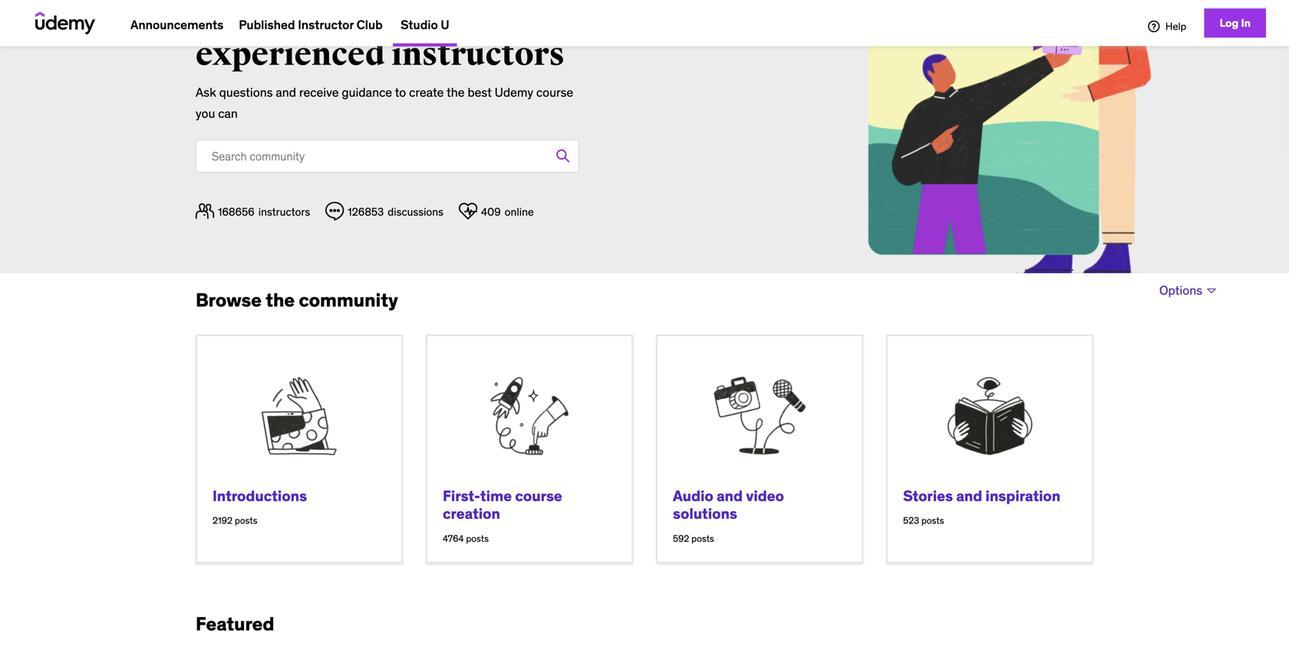 Task type: vqa. For each thing, say whether or not it's contained in the screenshot.


Task type: describe. For each thing, give the bounding box(es) containing it.
course inside 'first-time course creation'
[[516, 487, 563, 505]]

discussions
[[388, 205, 444, 219]]

browse the community
[[196, 289, 398, 312]]

0 horizontal spatial the
[[266, 289, 295, 312]]

club
[[357, 17, 383, 33]]

announcements link
[[123, 4, 231, 46]]

announcements
[[131, 17, 224, 33]]

online
[[505, 205, 534, 219]]

studio
[[401, 17, 438, 33]]

course inside ask questions and receive guidance to create the best udemy course you can
[[537, 84, 574, 100]]

168656 instructors
[[218, 205, 310, 219]]

guidance
[[342, 84, 392, 100]]

168656
[[218, 205, 255, 219]]

instructors for 168656 instructors
[[259, 205, 310, 219]]

posts for stories and inspiration
[[922, 515, 945, 527]]

and for stories
[[957, 487, 983, 505]]

posts for introductions
[[235, 515, 258, 527]]

published instructor club link
[[231, 4, 391, 46]]

introductions image
[[228, 352, 371, 472]]

instructor
[[298, 17, 354, 33]]

first-time course creation link
[[443, 487, 563, 523]]

help
[[1166, 20, 1187, 33]]

the inside ask questions and receive guidance to create the best udemy course you can
[[447, 84, 465, 100]]

126853
[[348, 205, 384, 219]]

126853 discussions
[[348, 205, 444, 219]]

udemy
[[495, 84, 534, 100]]

creation
[[443, 505, 501, 523]]

log
[[1221, 16, 1239, 30]]

time
[[481, 487, 512, 505]]

options
[[1160, 283, 1203, 298]]

to
[[395, 84, 406, 100]]

stories and inspiration link
[[904, 487, 1061, 505]]

4764 posts
[[443, 533, 489, 545]]

log in link
[[1205, 8, 1267, 38]]

audio and video solutions
[[673, 487, 785, 523]]

community
[[299, 289, 398, 312]]

592
[[673, 533, 690, 545]]

options button
[[1150, 274, 1229, 306]]

studio u
[[401, 17, 450, 33]]

experienced
[[196, 35, 386, 74]]

523 posts
[[904, 515, 945, 527]]

4764
[[443, 533, 464, 545]]

can
[[218, 106, 238, 121]]

experienced instructors
[[196, 35, 565, 74]]

409
[[481, 205, 501, 219]]

ask
[[196, 84, 216, 100]]

create
[[409, 84, 444, 100]]

inspiration
[[986, 487, 1061, 505]]



Task type: locate. For each thing, give the bounding box(es) containing it.
posts for first-time course creation
[[466, 533, 489, 545]]

None submit
[[546, 139, 580, 173]]

the right the "browse"
[[266, 289, 295, 312]]

Search text field
[[196, 140, 580, 173]]

and left video on the bottom
[[717, 487, 743, 505]]

stories
[[904, 487, 954, 505]]

help link
[[1147, 20, 1187, 33]]

course right 'udemy'
[[537, 84, 574, 100]]

course right "time"
[[516, 487, 563, 505]]

browse
[[196, 289, 262, 312]]

ask questions and receive guidance to create the best udemy course you can
[[196, 84, 574, 121]]

instructors up best
[[392, 35, 565, 74]]

posts right 523
[[922, 515, 945, 527]]

1 horizontal spatial instructors
[[392, 35, 565, 74]]

you
[[196, 106, 215, 121]]

solutions
[[673, 505, 738, 523]]

0 horizontal spatial instructors
[[259, 205, 310, 219]]

and left receive
[[276, 84, 296, 100]]

and right the stories
[[957, 487, 983, 505]]

1 vertical spatial the
[[266, 289, 295, 312]]

0 vertical spatial the
[[447, 84, 465, 100]]

and inside ask questions and receive guidance to create the best udemy course you can
[[276, 84, 296, 100]]

the left best
[[447, 84, 465, 100]]

and
[[276, 84, 296, 100], [717, 487, 743, 505], [957, 487, 983, 505]]

0 vertical spatial course
[[537, 84, 574, 100]]

log in
[[1221, 16, 1252, 30]]

0 vertical spatial instructors
[[392, 35, 565, 74]]

posts right 592
[[692, 533, 715, 545]]

592 posts
[[673, 533, 715, 545]]

0 horizontal spatial and
[[276, 84, 296, 100]]

1 horizontal spatial the
[[447, 84, 465, 100]]

first-time course creation image
[[458, 352, 601, 472]]

2 horizontal spatial and
[[957, 487, 983, 505]]

receive
[[299, 84, 339, 100]]

studio u link
[[393, 4, 457, 46]]

posts right 2192
[[235, 515, 258, 527]]

first-
[[443, 487, 481, 505]]

posts for audio and video solutions
[[692, 533, 715, 545]]

stories and inspiration image
[[919, 352, 1062, 472]]

and inside audio and video solutions
[[717, 487, 743, 505]]

audio and video solutions link
[[673, 487, 785, 523]]

523
[[904, 515, 920, 527]]

posts
[[235, 515, 258, 527], [922, 515, 945, 527], [466, 533, 489, 545], [692, 533, 715, 545]]

published
[[239, 17, 295, 33]]

u
[[441, 17, 450, 33]]

in
[[1242, 16, 1252, 30]]

questions
[[219, 84, 273, 100]]

2192 posts
[[213, 515, 258, 527]]

featured
[[196, 613, 275, 636]]

published instructor club
[[239, 17, 383, 33]]

409 online
[[481, 205, 534, 219]]

first-time course creation
[[443, 487, 563, 523]]

2192
[[213, 515, 233, 527]]

instructors right 168656
[[259, 205, 310, 219]]

instructors
[[392, 35, 565, 74], [259, 205, 310, 219]]

introductions link
[[213, 487, 307, 505]]

1 horizontal spatial and
[[717, 487, 743, 505]]

best
[[468, 84, 492, 100]]

stories and inspiration
[[904, 487, 1061, 505]]

introductions
[[213, 487, 307, 505]]

audio
[[673, 487, 714, 505]]

video
[[746, 487, 785, 505]]

instructors for experienced instructors
[[392, 35, 565, 74]]

1 vertical spatial instructors
[[259, 205, 310, 219]]

the
[[447, 84, 465, 100], [266, 289, 295, 312]]

1 vertical spatial course
[[516, 487, 563, 505]]

and for audio
[[717, 487, 743, 505]]

course
[[537, 84, 574, 100], [516, 487, 563, 505]]

posts right '4764'
[[466, 533, 489, 545]]

audio and video solutions image
[[689, 352, 832, 472]]



